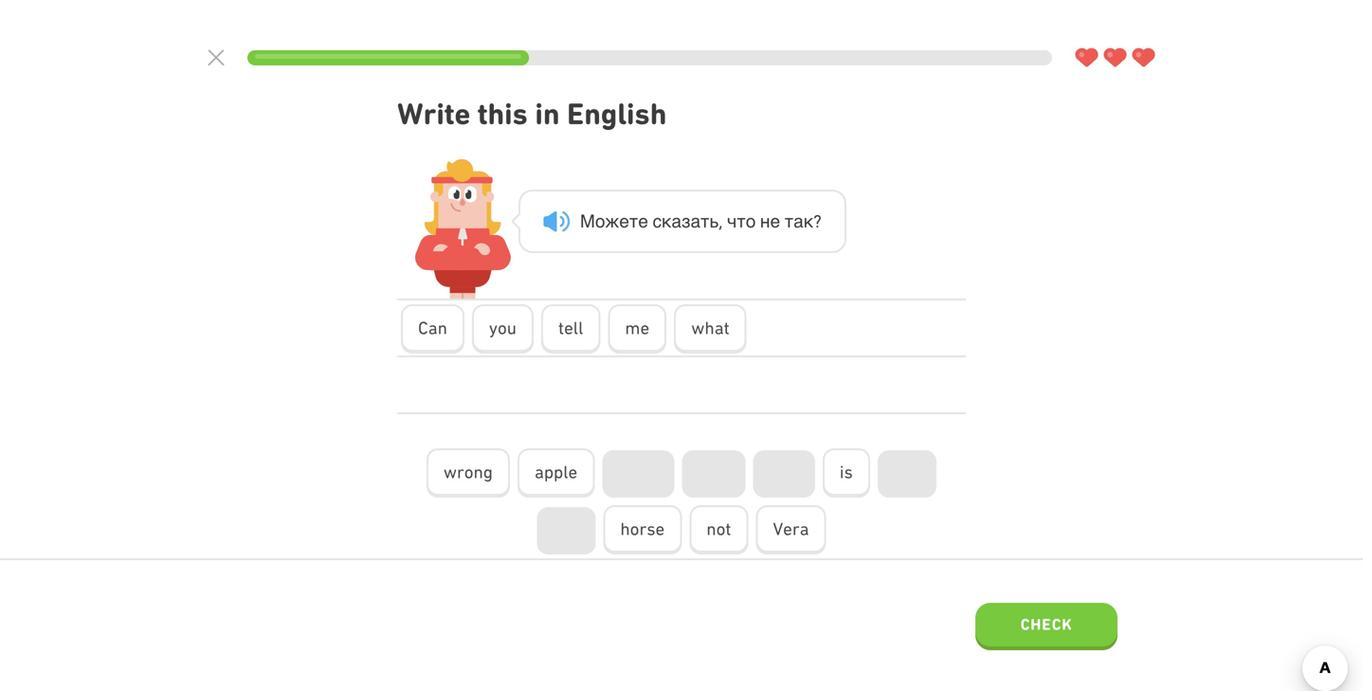 Task type: vqa. For each thing, say whether or not it's contained in the screenshot.
'З' at the top of the page
yes



Task type: describe. For each thing, give the bounding box(es) containing it.
м
[[580, 211, 595, 231]]

ж
[[605, 211, 619, 231]]

check
[[1021, 615, 1073, 634]]

wrong
[[444, 462, 493, 482]]

write this in english
[[397, 96, 667, 131]]

1 а from the left
[[672, 211, 682, 231]]

what
[[691, 318, 730, 338]]

me
[[625, 318, 650, 338]]

н
[[760, 211, 770, 231]]

?
[[813, 211, 822, 231]]

tell button
[[541, 304, 600, 354]]

in
[[535, 96, 560, 131]]

ч
[[727, 211, 737, 231]]

english
[[567, 96, 667, 131]]

can button
[[401, 304, 464, 354]]

this
[[478, 96, 528, 131]]

can
[[418, 318, 447, 338]]

not
[[706, 519, 731, 539]]

2 о from the left
[[746, 211, 756, 231]]

с
[[653, 211, 662, 231]]

2 е from the left
[[638, 211, 648, 231]]

3 е from the left
[[770, 211, 780, 231]]

is
[[840, 462, 853, 482]]

apple button
[[518, 448, 595, 498]]

wrong button
[[426, 448, 510, 498]]

2 к from the left
[[804, 211, 813, 231]]

is button
[[823, 448, 870, 498]]

ч т о
[[727, 211, 756, 231]]

з
[[682, 211, 691, 231]]

horse
[[620, 519, 665, 539]]

horse button
[[603, 505, 682, 555]]

2 т from the left
[[701, 211, 710, 231]]

3 а from the left
[[794, 211, 804, 231]]



Task type: locate. For each thing, give the bounding box(es) containing it.
ь
[[710, 211, 719, 231]]

0 horizontal spatial а
[[672, 211, 682, 231]]

write
[[397, 96, 471, 131]]

you
[[489, 318, 517, 338]]

me button
[[608, 304, 667, 354]]

3 т from the left
[[737, 211, 746, 231]]

0 horizontal spatial е
[[619, 211, 629, 231]]

т left ,
[[701, 211, 710, 231]]

к
[[662, 211, 672, 231], [804, 211, 813, 231]]

к right н
[[804, 211, 813, 231]]

а left ?
[[794, 211, 804, 231]]

progress bar
[[247, 50, 1052, 65]]

о
[[595, 211, 605, 231], [746, 211, 756, 231]]

not button
[[689, 505, 748, 555]]

а right с
[[672, 211, 682, 231]]

о left н
[[746, 211, 756, 231]]

tell
[[558, 318, 583, 338]]

you button
[[472, 304, 534, 354]]

1 т from the left
[[629, 211, 638, 231]]

т
[[629, 211, 638, 231], [701, 211, 710, 231], [737, 211, 746, 231], [785, 211, 794, 231]]

4 т from the left
[[785, 211, 794, 231]]

1 к from the left
[[662, 211, 672, 231]]

о left с
[[595, 211, 605, 231]]

т right ж
[[629, 211, 638, 231]]

т right ,
[[737, 211, 746, 231]]

а left ь on the right of page
[[691, 211, 701, 231]]

2 horizontal spatial а
[[794, 211, 804, 231]]

check button
[[975, 603, 1118, 650]]

к left з
[[662, 211, 672, 231]]

0 horizontal spatial к
[[662, 211, 672, 231]]

1 о from the left
[[595, 211, 605, 231]]

1 horizontal spatial к
[[804, 211, 813, 231]]

2 а from the left
[[691, 211, 701, 231]]

vera
[[773, 519, 809, 539]]

1 е from the left
[[619, 211, 629, 231]]

what button
[[674, 304, 747, 354]]

apple
[[535, 462, 578, 482]]

2 horizontal spatial е
[[770, 211, 780, 231]]

н е т а к ?
[[760, 211, 822, 231]]

,
[[719, 211, 723, 231]]

т right н
[[785, 211, 794, 231]]

м о ж е т е с к а з а т ь ,
[[580, 211, 723, 231]]

0 horizontal spatial о
[[595, 211, 605, 231]]

vera button
[[756, 505, 826, 555]]

1 horizontal spatial а
[[691, 211, 701, 231]]

а
[[672, 211, 682, 231], [691, 211, 701, 231], [794, 211, 804, 231]]

1 horizontal spatial о
[[746, 211, 756, 231]]

е
[[619, 211, 629, 231], [638, 211, 648, 231], [770, 211, 780, 231]]

1 horizontal spatial е
[[638, 211, 648, 231]]



